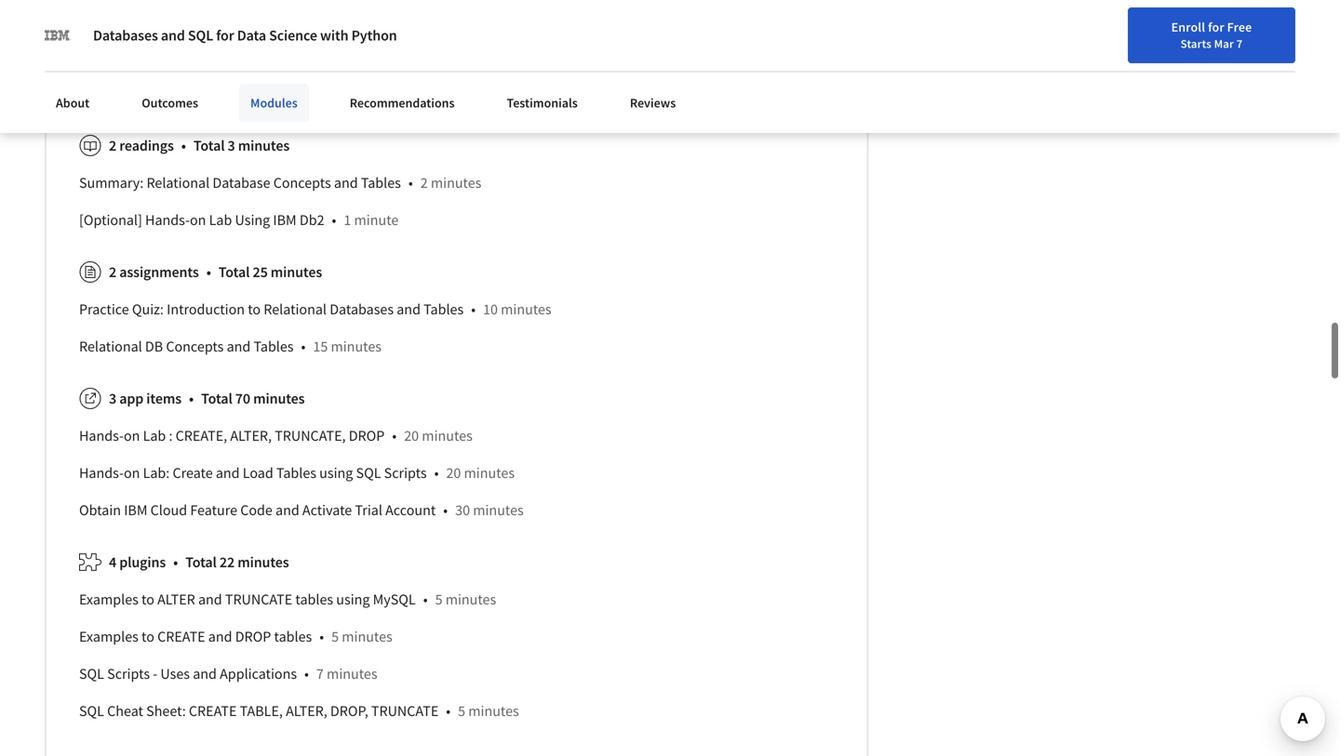 Task type: vqa. For each thing, say whether or not it's contained in the screenshot.
Practice
yes



Task type: locate. For each thing, give the bounding box(es) containing it.
concepts
[[273, 173, 331, 192], [166, 337, 224, 356]]

• total 70 minutes
[[189, 389, 305, 408]]

starts
[[1181, 36, 1212, 51]]

0 horizontal spatial for
[[216, 26, 234, 45]]

truncate
[[225, 590, 292, 609], [371, 702, 439, 721]]

0 vertical spatial databases
[[93, 26, 158, 45]]

tables up obtain ibm cloud feature code and activate trial account • 30 minutes
[[276, 464, 316, 482]]

for left data at top left
[[216, 26, 234, 45]]

modules link
[[239, 84, 309, 122]]

cloud down lab:
[[150, 501, 187, 520]]

reviews link
[[619, 84, 687, 122]]

sql up trial
[[356, 464, 381, 482]]

relational up 15
[[264, 300, 327, 319]]

free up mar
[[1227, 19, 1252, 35]]

total left 22
[[185, 553, 217, 572]]

1 horizontal spatial free
[[1305, 24, 1330, 40]]

total for total 25 minutes
[[219, 263, 250, 281]]

total left 70
[[201, 389, 232, 408]]

scripts
[[384, 464, 427, 482], [107, 665, 150, 683]]

2 up practice
[[109, 263, 116, 281]]

ibm left the db2 on the top of page
[[273, 211, 297, 229]]

concepts down the introduction on the top left
[[166, 337, 224, 356]]

1 horizontal spatial truncate
[[371, 702, 439, 721]]

hands- for lab:
[[79, 464, 124, 482]]

0 vertical spatial alter,
[[230, 426, 272, 445]]

0 vertical spatial 7
[[1237, 36, 1243, 51]]

ibm right obtain
[[124, 501, 147, 520]]

and left load
[[216, 464, 240, 482]]

using up activate
[[319, 464, 353, 482]]

1 horizontal spatial for
[[1208, 19, 1225, 35]]

2 down recommendations
[[420, 173, 428, 192]]

lab
[[209, 211, 232, 229], [143, 426, 166, 445]]

1 vertical spatial drop
[[235, 628, 271, 646]]

career
[[1154, 21, 1190, 38]]

truncate right 'drop,' on the left bottom
[[371, 702, 439, 721]]

0 vertical spatial 20
[[404, 426, 419, 445]]

and right alter
[[198, 590, 222, 609]]

2 vertical spatial relational
[[79, 337, 142, 356]]

create,
[[176, 426, 227, 445]]

2
[[109, 136, 116, 155], [420, 173, 428, 192], [109, 263, 116, 281]]

30
[[455, 501, 470, 520]]

sql left -
[[79, 665, 104, 683]]

hands- up assignments
[[145, 211, 190, 229]]

1 horizontal spatial scripts
[[384, 464, 427, 482]]

1 vertical spatial tables
[[274, 628, 312, 646]]

None search field
[[266, 12, 572, 49]]

total down outcomes
[[193, 136, 225, 155]]

2 vertical spatial hands-
[[79, 464, 124, 482]]

3 down how to create a database instance on cloud • 5 minutes
[[228, 136, 235, 155]]

1 horizontal spatial alter,
[[286, 702, 327, 721]]

hands-
[[145, 211, 190, 229], [79, 426, 124, 445], [79, 464, 124, 482]]

hands- up obtain
[[79, 464, 124, 482]]

to for alter
[[142, 590, 154, 609]]

1 vertical spatial hands-
[[79, 426, 124, 445]]

lab left using
[[209, 211, 232, 229]]

new
[[1127, 21, 1152, 38]]

3 left app
[[109, 389, 116, 408]]

1 vertical spatial alter,
[[286, 702, 327, 721]]

0 horizontal spatial relational
[[79, 337, 142, 356]]

2 left readings
[[109, 136, 116, 155]]

find your new career
[[1073, 21, 1190, 38]]

10
[[483, 300, 498, 319]]

0 horizontal spatial free
[[1227, 19, 1252, 35]]

0 vertical spatial ibm
[[273, 211, 297, 229]]

1 horizontal spatial 7
[[1237, 36, 1243, 51]]

1 horizontal spatial concepts
[[273, 173, 331, 192]]

about
[[56, 94, 90, 111]]

readings
[[119, 136, 174, 155]]

create
[[157, 628, 205, 646], [189, 702, 237, 721]]

sql
[[188, 26, 213, 45], [356, 464, 381, 482], [79, 665, 104, 683], [79, 702, 104, 721]]

instance
[[239, 84, 291, 103]]

0 vertical spatial tables
[[295, 590, 333, 609]]

sql left data at top left
[[188, 26, 213, 45]]

1 vertical spatial lab
[[143, 426, 166, 445]]

1 vertical spatial database
[[213, 173, 270, 192]]

free right join
[[1305, 24, 1330, 40]]

sql left the cheat
[[79, 702, 104, 721]]

1 vertical spatial using
[[336, 590, 370, 609]]

databases down 1 on the top
[[330, 300, 394, 319]]

total
[[193, 136, 225, 155], [219, 263, 250, 281], [201, 389, 232, 408], [185, 553, 217, 572]]

0 horizontal spatial ibm
[[124, 501, 147, 520]]

summary:
[[79, 173, 144, 192]]

cloud
[[313, 84, 350, 103], [150, 501, 187, 520]]

introduction
[[167, 300, 245, 319]]

0 vertical spatial drop
[[349, 426, 385, 445]]

[optional]
[[79, 211, 142, 229]]

feature
[[190, 501, 237, 520]]

7 right mar
[[1237, 36, 1243, 51]]

2 readings
[[109, 136, 174, 155]]

databases up create
[[93, 26, 158, 45]]

ibm image
[[45, 22, 71, 48]]

20 up "account"
[[404, 426, 419, 445]]

drop up applications
[[235, 628, 271, 646]]

with
[[320, 26, 349, 45]]

1 vertical spatial 20
[[446, 464, 461, 482]]

examples
[[79, 590, 139, 609], [79, 628, 139, 646]]

relational down practice
[[79, 337, 142, 356]]

tables left mysql in the bottom of the page
[[295, 590, 333, 609]]

for
[[1208, 19, 1225, 35], [1285, 24, 1302, 40], [216, 26, 234, 45]]

load
[[243, 464, 273, 482]]

1 vertical spatial 2
[[420, 173, 428, 192]]

4 plugins
[[109, 553, 166, 572]]

1 vertical spatial scripts
[[107, 665, 150, 683]]

drop right truncate,
[[349, 426, 385, 445]]

1 horizontal spatial databases
[[330, 300, 394, 319]]

:
[[169, 426, 173, 445]]

scripts left -
[[107, 665, 150, 683]]

0 horizontal spatial drop
[[235, 628, 271, 646]]

0 horizontal spatial 7
[[316, 665, 324, 683]]

1 vertical spatial truncate
[[371, 702, 439, 721]]

find
[[1073, 21, 1097, 38]]

free for join for free
[[1305, 24, 1330, 40]]

0 vertical spatial hands-
[[145, 211, 190, 229]]

how
[[79, 84, 108, 103]]

drop
[[349, 426, 385, 445], [235, 628, 271, 646]]

free inside enroll for free starts mar 7
[[1227, 19, 1252, 35]]

and right the uses
[[193, 665, 217, 683]]

total left 25
[[219, 263, 250, 281]]

1 vertical spatial cloud
[[150, 501, 187, 520]]

1 horizontal spatial relational
[[147, 173, 210, 192]]

truncate up examples to create and drop tables • 5 minutes
[[225, 590, 292, 609]]

0 horizontal spatial databases
[[93, 26, 158, 45]]

alter
[[157, 590, 195, 609]]

drop,
[[330, 702, 368, 721]]

database
[[178, 84, 236, 103], [213, 173, 270, 192]]

1 vertical spatial 7
[[316, 665, 324, 683]]

free for enroll for free starts mar 7
[[1227, 19, 1252, 35]]

tables down examples to alter and truncate tables using mysql • 5 minutes
[[274, 628, 312, 646]]

hide info about module content region
[[79, 0, 834, 737]]

0 vertical spatial scripts
[[384, 464, 427, 482]]

0 vertical spatial examples
[[79, 590, 139, 609]]

and down the introduction on the top left
[[227, 337, 251, 356]]

database up [optional] hands-on lab using ibm db2 • 1 minute
[[213, 173, 270, 192]]

on left using
[[190, 211, 206, 229]]

2 for practice quiz: introduction to relational databases and tables
[[109, 263, 116, 281]]

hands- down app
[[79, 426, 124, 445]]

for up mar
[[1208, 19, 1225, 35]]

0 vertical spatial 3
[[228, 136, 235, 155]]

2 vertical spatial 2
[[109, 263, 116, 281]]

join
[[1258, 24, 1283, 40]]

2 horizontal spatial relational
[[264, 300, 327, 319]]

database right a
[[178, 84, 236, 103]]

1 horizontal spatial lab
[[209, 211, 232, 229]]

cloud down with at the top of page
[[313, 84, 350, 103]]

and
[[161, 26, 185, 45], [334, 173, 358, 192], [397, 300, 421, 319], [227, 337, 251, 356], [216, 464, 240, 482], [276, 501, 299, 520], [198, 590, 222, 609], [208, 628, 232, 646], [193, 665, 217, 683]]

to left alter
[[142, 590, 154, 609]]

for right join
[[1285, 24, 1302, 40]]

cheat
[[107, 702, 143, 721]]

concepts up the db2 on the top of page
[[273, 173, 331, 192]]

practice quiz: introduction to relational databases and tables • 10 minutes
[[79, 300, 552, 319]]

• total 3 minutes
[[181, 136, 290, 155]]

5
[[369, 84, 377, 103], [435, 590, 443, 609], [331, 628, 339, 646], [458, 702, 465, 721]]

0 horizontal spatial truncate
[[225, 590, 292, 609]]

2 examples from the top
[[79, 628, 139, 646]]

lab left :
[[143, 426, 166, 445]]

for inside enroll for free starts mar 7
[[1208, 19, 1225, 35]]

alter, left 'drop,' on the left bottom
[[286, 702, 327, 721]]

join for free
[[1258, 24, 1330, 40]]

account
[[385, 501, 436, 520]]

to
[[110, 84, 123, 103], [248, 300, 261, 319], [142, 590, 154, 609], [142, 628, 154, 646]]

alter,
[[230, 426, 272, 445], [286, 702, 327, 721]]

create down alter
[[157, 628, 205, 646]]

for for join
[[1285, 24, 1302, 40]]

3
[[228, 136, 235, 155], [109, 389, 116, 408]]

2 for summary: relational database concepts and tables
[[109, 136, 116, 155]]

tables for truncate
[[295, 590, 333, 609]]

and up a
[[161, 26, 185, 45]]

0 vertical spatial cloud
[[313, 84, 350, 103]]

0 horizontal spatial cloud
[[150, 501, 187, 520]]

summary: relational database concepts and tables • 2 minutes
[[79, 173, 482, 192]]

2 horizontal spatial for
[[1285, 24, 1302, 40]]

7 inside enroll for free starts mar 7
[[1237, 36, 1243, 51]]

relational
[[147, 173, 210, 192], [264, 300, 327, 319], [79, 337, 142, 356]]

app
[[119, 389, 144, 408]]

1 examples from the top
[[79, 590, 139, 609]]

4
[[109, 553, 116, 572]]

uses
[[160, 665, 190, 683]]

using left mysql in the bottom of the page
[[336, 590, 370, 609]]

1 vertical spatial databases
[[330, 300, 394, 319]]

1 vertical spatial 3
[[109, 389, 116, 408]]

1 horizontal spatial 20
[[446, 464, 461, 482]]

create down the sql scripts - uses and applications • 7 minutes
[[189, 702, 237, 721]]

scripts up "account"
[[384, 464, 427, 482]]

1 vertical spatial relational
[[264, 300, 327, 319]]

relational down readings
[[147, 173, 210, 192]]

1 vertical spatial examples
[[79, 628, 139, 646]]

1 horizontal spatial cloud
[[313, 84, 350, 103]]

alter, down • total 70 minutes
[[230, 426, 272, 445]]

0 vertical spatial 2
[[109, 136, 116, 155]]

0 horizontal spatial alter,
[[230, 426, 272, 445]]

to right how
[[110, 84, 123, 103]]

items
[[146, 389, 182, 408]]

databases
[[93, 26, 158, 45], [330, 300, 394, 319]]

1 vertical spatial concepts
[[166, 337, 224, 356]]

relational db concepts and tables • 15 minutes
[[79, 337, 382, 356]]

0 vertical spatial using
[[319, 464, 353, 482]]

a
[[168, 84, 175, 103]]

• total 25 minutes
[[206, 263, 322, 281]]

7 up sql cheat sheet: create table, alter, drop, truncate • 5 minutes
[[316, 665, 324, 683]]

1 vertical spatial ibm
[[124, 501, 147, 520]]

tables
[[295, 590, 333, 609], [274, 628, 312, 646]]

20 up 30
[[446, 464, 461, 482]]

tables
[[361, 173, 401, 192], [424, 300, 464, 319], [254, 337, 294, 356], [276, 464, 316, 482]]

0 vertical spatial concepts
[[273, 173, 331, 192]]

0 vertical spatial truncate
[[225, 590, 292, 609]]

to up -
[[142, 628, 154, 646]]

5 for mysql
[[435, 590, 443, 609]]

quiz:
[[132, 300, 164, 319]]



Task type: describe. For each thing, give the bounding box(es) containing it.
15
[[313, 337, 328, 356]]

sheet:
[[146, 702, 186, 721]]

1
[[344, 211, 351, 229]]

and right code
[[276, 501, 299, 520]]

0 horizontal spatial 20
[[404, 426, 419, 445]]

create
[[173, 464, 213, 482]]

0 horizontal spatial concepts
[[166, 337, 224, 356]]

examples to create and drop tables • 5 minutes
[[79, 628, 392, 646]]

log
[[1209, 21, 1228, 38]]

using
[[235, 211, 270, 229]]

alter, for drop,
[[286, 702, 327, 721]]

outcomes link
[[131, 84, 209, 122]]

to for create
[[142, 628, 154, 646]]

sql cheat sheet: create table, alter, drop, truncate • 5 minutes
[[79, 702, 519, 721]]

examples for examples to create and drop tables
[[79, 628, 139, 646]]

activate
[[302, 501, 352, 520]]

alter, for truncate,
[[230, 426, 272, 445]]

5 for truncate
[[458, 702, 465, 721]]

hands- for lab
[[79, 426, 124, 445]]

databases and sql for data science with python
[[93, 26, 397, 45]]

5 for cloud
[[369, 84, 377, 103]]

coursera image
[[22, 15, 141, 45]]

mysql
[[373, 590, 416, 609]]

7 inside hide info about module content region
[[316, 665, 324, 683]]

3 app items
[[109, 389, 182, 408]]

plugins
[[119, 553, 166, 572]]

total for total 22 minutes
[[185, 553, 217, 572]]

on down app
[[124, 426, 140, 445]]

reviews
[[630, 94, 676, 111]]

create
[[126, 84, 165, 103]]

22
[[220, 553, 235, 572]]

and up the sql scripts - uses and applications • 7 minutes
[[208, 628, 232, 646]]

total for total 70 minutes
[[201, 389, 232, 408]]

0 horizontal spatial scripts
[[107, 665, 150, 683]]

tables left the 10
[[424, 300, 464, 319]]

code
[[240, 501, 273, 520]]

2 assignments
[[109, 263, 199, 281]]

0 vertical spatial lab
[[209, 211, 232, 229]]

hands-on lab: create and load tables using sql scripts • 20 minutes
[[79, 464, 515, 482]]

1 horizontal spatial 3
[[228, 136, 235, 155]]

to down 25
[[248, 300, 261, 319]]

1 vertical spatial create
[[189, 702, 237, 721]]

and up 1 on the top
[[334, 173, 358, 192]]

assignments
[[119, 263, 199, 281]]

examples to alter and truncate tables using mysql • 5 minutes
[[79, 590, 496, 609]]

recommendations
[[350, 94, 455, 111]]

• total 22 minutes
[[173, 553, 289, 572]]

applications
[[220, 665, 297, 683]]

databases inside hide info about module content region
[[330, 300, 394, 319]]

tables for drop
[[274, 628, 312, 646]]

0 vertical spatial database
[[178, 84, 236, 103]]

recommendations link
[[339, 84, 466, 122]]

1 horizontal spatial drop
[[349, 426, 385, 445]]

for for enroll
[[1208, 19, 1225, 35]]

log in
[[1209, 21, 1242, 38]]

on right instance
[[294, 84, 310, 103]]

about link
[[45, 84, 101, 122]]

on left lab:
[[124, 464, 140, 482]]

practice
[[79, 300, 129, 319]]

enroll
[[1171, 19, 1205, 35]]

db
[[145, 337, 163, 356]]

obtain
[[79, 501, 121, 520]]

tables up minute
[[361, 173, 401, 192]]

sql scripts - uses and applications • 7 minutes
[[79, 665, 377, 683]]

70
[[235, 389, 250, 408]]

outcomes
[[142, 94, 198, 111]]

lab:
[[143, 464, 170, 482]]

join for free link
[[1253, 14, 1335, 50]]

in
[[1231, 21, 1242, 38]]

data
[[237, 26, 266, 45]]

total for total 3 minutes
[[193, 136, 225, 155]]

0 vertical spatial relational
[[147, 173, 210, 192]]

trial
[[355, 501, 382, 520]]

[optional] hands-on lab using ibm db2 • 1 minute
[[79, 211, 399, 229]]

how to create a database instance on cloud • 5 minutes
[[79, 84, 431, 103]]

hands-on lab : create, alter, truncate, drop • 20 minutes
[[79, 426, 473, 445]]

your
[[1100, 21, 1125, 38]]

0 vertical spatial create
[[157, 628, 205, 646]]

find your new career link
[[1064, 19, 1199, 42]]

log in link
[[1199, 19, 1251, 41]]

db2
[[300, 211, 324, 229]]

mar
[[1214, 36, 1234, 51]]

0 horizontal spatial lab
[[143, 426, 166, 445]]

-
[[153, 665, 157, 683]]

modules
[[250, 94, 298, 111]]

to for create
[[110, 84, 123, 103]]

table,
[[240, 702, 283, 721]]

testimonials link
[[496, 84, 589, 122]]

25
[[253, 263, 268, 281]]

enroll for free starts mar 7
[[1171, 19, 1252, 51]]

python
[[351, 26, 397, 45]]

obtain ibm cloud feature code and activate trial account • 30 minutes
[[79, 501, 524, 520]]

science
[[269, 26, 317, 45]]

testimonials
[[507, 94, 578, 111]]

and left the 10
[[397, 300, 421, 319]]

tables left 15
[[254, 337, 294, 356]]

0 horizontal spatial 3
[[109, 389, 116, 408]]

truncate,
[[275, 426, 346, 445]]

examples for examples to alter and truncate tables using mysql
[[79, 590, 139, 609]]

minute
[[354, 211, 399, 229]]

1 horizontal spatial ibm
[[273, 211, 297, 229]]



